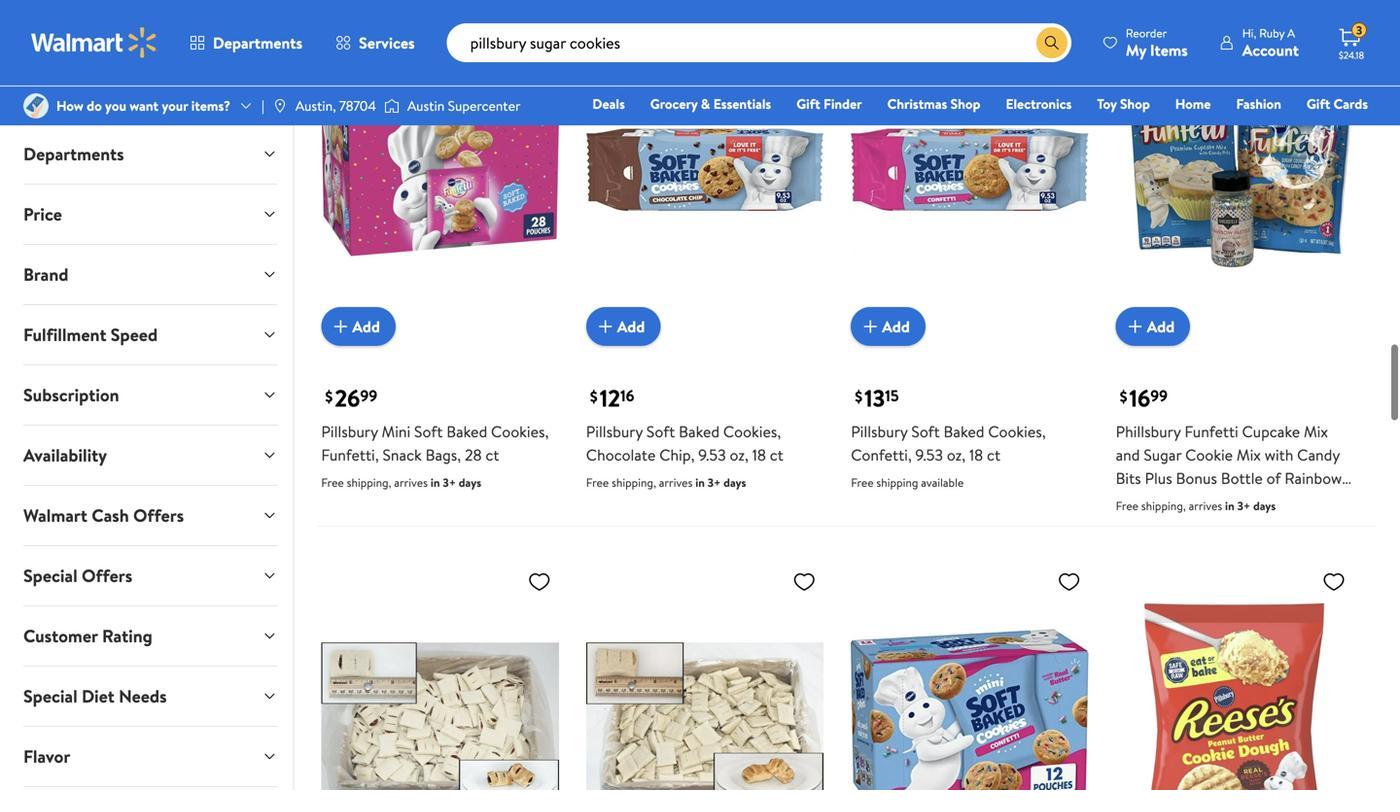 Task type: locate. For each thing, give the bounding box(es) containing it.
oz, inside "pillsbury soft baked cookies, confetti, 9.53 oz, 18 ct free shipping available"
[[947, 445, 966, 466]]

2 cookies, from the left
[[724, 421, 781, 443]]

3 ct from the left
[[987, 445, 1001, 466]]

mix
[[1305, 421, 1329, 443], [1237, 445, 1262, 466]]

plus
[[1146, 468, 1173, 489]]

tab
[[8, 788, 293, 791]]

offers inside special offers 'dropdown button'
[[82, 564, 133, 589]]

baked up 28
[[447, 421, 488, 443]]

13
[[865, 382, 886, 415]]

1 oz, from the left
[[730, 445, 749, 466]]

1 horizontal spatial 9.53
[[916, 445, 944, 466]]

2 shop from the left
[[1121, 94, 1151, 113]]

toy shop link
[[1089, 93, 1159, 114]]

cookies, inside pillsbury soft baked cookies, chocolate chip, 9.53 oz, 18 ct free shipping, arrives in 3+ days
[[724, 421, 781, 443]]

1 horizontal spatial soft
[[647, 421, 675, 443]]

0 horizontal spatial cookies,
[[491, 421, 549, 443]]

1 horizontal spatial shipping,
[[612, 475, 657, 491]]

0 horizontal spatial arrives
[[394, 475, 428, 491]]

1 add button from the left
[[321, 308, 396, 346]]

add up $ 16 99
[[1148, 316, 1175, 337]]

add to cart image
[[1124, 315, 1148, 339]]

$ inside $ 12 16
[[590, 386, 598, 407]]

pillsbury up chocolate
[[586, 421, 643, 443]]

gift inside gift finder link
[[797, 94, 821, 113]]

gift for finder
[[797, 94, 821, 113]]

ct for 26
[[486, 445, 500, 466]]

2 $ from the left
[[590, 386, 598, 407]]

2 gift from the left
[[1307, 94, 1331, 113]]

2 99 from the left
[[1151, 385, 1168, 407]]

1 horizontal spatial 99
[[1151, 385, 1168, 407]]

fashion link
[[1228, 93, 1291, 114]]

3 add button from the left
[[851, 308, 926, 346]]

add button up the 15
[[851, 308, 926, 346]]

9.53
[[699, 445, 726, 466], [916, 445, 944, 466]]

customer
[[23, 625, 98, 649]]

0 horizontal spatial 18
[[753, 445, 767, 466]]

16 up phillsbury
[[1130, 382, 1151, 415]]

 image
[[272, 98, 288, 114]]

baked inside pillsbury soft baked cookies, chocolate chip, 9.53 oz, 18 ct free shipping, arrives in 3+ days
[[679, 421, 720, 443]]

3+ for 12
[[708, 475, 721, 491]]

9.53 up available
[[916, 445, 944, 466]]

ct for 12
[[770, 445, 784, 466]]

$ left 12
[[590, 386, 598, 407]]

gift inside 'gift cards registry'
[[1307, 94, 1331, 113]]

add button up $ 26 99
[[321, 308, 396, 346]]

4 $ from the left
[[1120, 386, 1128, 407]]

arrives down snack
[[394, 475, 428, 491]]

1 horizontal spatial ct
[[770, 445, 784, 466]]

2 9.53 from the left
[[916, 445, 944, 466]]

pillsbury up confetti,
[[851, 421, 908, 443]]

2 oz, from the left
[[947, 445, 966, 466]]

 image
[[23, 93, 49, 119], [384, 96, 400, 116]]

$ 16 99
[[1120, 382, 1168, 415]]

2 ct from the left
[[770, 445, 784, 466]]

sugar up plus
[[1144, 445, 1182, 466]]

3 add from the left
[[883, 316, 910, 337]]

chocolate
[[586, 445, 656, 466]]

customer rating tab
[[8, 607, 293, 666]]

0 horizontal spatial  image
[[23, 93, 49, 119]]

0 horizontal spatial 9.53
[[699, 445, 726, 466]]

1 horizontal spatial  image
[[384, 96, 400, 116]]

add to cart image up 26
[[329, 315, 353, 339]]

0 horizontal spatial 99
[[360, 385, 378, 407]]

pillsbury for 13
[[851, 421, 908, 443]]

3 pillsbury from the left
[[851, 421, 908, 443]]

1 vertical spatial special
[[23, 685, 78, 709]]

arrives down bonus
[[1189, 498, 1223, 515]]

add button for 16
[[1116, 308, 1191, 346]]

0 horizontal spatial baked
[[447, 421, 488, 443]]

add to favorites list, pillsbury soft baked cookies, confetti, 9.53 oz, 18 ct image
[[1058, 17, 1081, 42]]

special inside 'dropdown button'
[[23, 564, 78, 589]]

3 $ from the left
[[855, 386, 863, 407]]

baked up available
[[944, 421, 985, 443]]

fulfillment
[[23, 323, 107, 347]]

1 baked from the left
[[447, 421, 488, 443]]

1 cookies, from the left
[[491, 421, 549, 443]]

$ inside $ 13 15
[[855, 386, 863, 407]]

departments button down want
[[8, 125, 293, 184]]

walmart cash offers tab
[[8, 486, 293, 546]]

1 99 from the left
[[360, 385, 378, 407]]

3
[[1357, 22, 1363, 39]]

arrives
[[394, 475, 428, 491], [659, 475, 693, 491], [1189, 498, 1223, 515]]

1 horizontal spatial days
[[724, 475, 747, 491]]

offers right cash at the left bottom of page
[[133, 504, 184, 528]]

baked for 12
[[679, 421, 720, 443]]

pillsbury inside "pillsbury soft baked cookies, confetti, 9.53 oz, 18 ct free shipping available"
[[851, 421, 908, 443]]

1 special from the top
[[23, 564, 78, 589]]

1 horizontal spatial pillsbury
[[586, 421, 643, 443]]

add up $ 12 16
[[618, 316, 645, 337]]

1 vertical spatial departments
[[23, 142, 124, 166]]

soft inside pillsbury soft baked cookies, chocolate chip, 9.53 oz, 18 ct free shipping, arrives in 3+ days
[[647, 421, 675, 443]]

soft for 13
[[912, 421, 940, 443]]

0 vertical spatial offers
[[133, 504, 184, 528]]

bags,
[[426, 445, 461, 466]]

add to cart image for 12
[[594, 315, 618, 339]]

2 special from the top
[[23, 685, 78, 709]]

1 vertical spatial mix
[[1237, 445, 1262, 466]]

soft up bags,
[[414, 421, 443, 443]]

pillsbury inside 'pillsbury mini soft baked cookies, funfetti, snack bags, 28 ct free shipping, arrives in 3+ days'
[[321, 421, 378, 443]]

arrives inside 'pillsbury mini soft baked cookies, funfetti, snack bags, 28 ct free shipping, arrives in 3+ days'
[[394, 475, 428, 491]]

2 horizontal spatial soft
[[912, 421, 940, 443]]

16
[[1130, 382, 1151, 415], [621, 385, 635, 407]]

deals
[[593, 94, 625, 113]]

special down walmart
[[23, 564, 78, 589]]

soft inside "pillsbury soft baked cookies, confetti, 9.53 oz, 18 ct free shipping available"
[[912, 421, 940, 443]]

oz, up available
[[947, 445, 966, 466]]

soft
[[414, 421, 443, 443], [647, 421, 675, 443], [912, 421, 940, 443]]

3+ inside 'pillsbury mini soft baked cookies, funfetti, snack bags, 28 ct free shipping, arrives in 3+ days'
[[443, 475, 456, 491]]

 image left how
[[23, 93, 49, 119]]

0 horizontal spatial days
[[459, 475, 482, 491]]

electronics
[[1006, 94, 1072, 113]]

2 pillsbury from the left
[[586, 421, 643, 443]]

in inside pillsbury soft baked cookies, chocolate chip, 9.53 oz, 18 ct free shipping, arrives in 3+ days
[[696, 475, 705, 491]]

pillsbury mini soft baked cookies, funfetti, snack bags, 28 ct image
[[321, 9, 559, 331]]

free inside 'pillsbury mini soft baked cookies, funfetti, snack bags, 28 ct free shipping, arrives in 3+ days'
[[321, 475, 344, 491]]

0 horizontal spatial 3+
[[443, 475, 456, 491]]

shop right 'christmas'
[[951, 94, 981, 113]]

15
[[886, 385, 900, 407]]

$ left 13
[[855, 386, 863, 407]]

1 horizontal spatial gift
[[1307, 94, 1331, 113]]

oz, inside pillsbury soft baked cookies, chocolate chip, 9.53 oz, 18 ct free shipping, arrives in 3+ days
[[730, 445, 749, 466]]

1 horizontal spatial in
[[696, 475, 705, 491]]

special inside dropdown button
[[23, 685, 78, 709]]

arrives inside pillsbury soft baked cookies, chocolate chip, 9.53 oz, 18 ct free shipping, arrives in 3+ days
[[659, 475, 693, 491]]

add to cart image for 13
[[859, 315, 883, 339]]

debit
[[1252, 122, 1286, 141]]

99 inside $ 16 99
[[1151, 385, 1168, 407]]

99 up funfetti,
[[360, 385, 378, 407]]

1 horizontal spatial arrives
[[659, 475, 693, 491]]

pillsbury for 26
[[321, 421, 378, 443]]

0 vertical spatial departments
[[213, 32, 303, 54]]

2 add from the left
[[618, 316, 645, 337]]

1 vertical spatial offers
[[82, 564, 133, 589]]

add button up $ 12 16
[[586, 308, 661, 346]]

9.53 right 'chip,'
[[699, 445, 726, 466]]

4 add button from the left
[[1116, 308, 1191, 346]]

pillsbury soft baked cookies, chocolate chip, 9.53 oz, 18 ct free shipping, arrives in 3+ days
[[586, 421, 784, 491]]

1 gift from the left
[[797, 94, 821, 113]]

0 horizontal spatial oz,
[[730, 445, 749, 466]]

baked for 13
[[944, 421, 985, 443]]

28
[[465, 445, 482, 466]]

1 18 from the left
[[753, 445, 767, 466]]

soft up confetti,
[[912, 421, 940, 443]]

deals link
[[584, 93, 634, 114]]

days inside pillsbury soft baked cookies, chocolate chip, 9.53 oz, 18 ct free shipping, arrives in 3+ days
[[724, 475, 747, 491]]

add to cart image
[[329, 315, 353, 339], [594, 315, 618, 339], [859, 315, 883, 339]]

add
[[353, 316, 380, 337], [618, 316, 645, 337], [883, 316, 910, 337], [1148, 316, 1175, 337]]

add to cart image up 12
[[594, 315, 618, 339]]

fulfillment speed tab
[[8, 305, 293, 365]]

how do you want your items?
[[56, 96, 231, 115]]

Walmart Site-Wide search field
[[447, 23, 1072, 62]]

offers down cash at the left bottom of page
[[82, 564, 133, 589]]

$ for 13
[[855, 386, 863, 407]]

flavor
[[23, 745, 70, 770]]

0 horizontal spatial shipping,
[[347, 475, 392, 491]]

add button
[[321, 308, 396, 346], [586, 308, 661, 346], [851, 308, 926, 346], [1116, 308, 1191, 346]]

2 horizontal spatial add to cart image
[[859, 315, 883, 339]]

2 add to cart image from the left
[[594, 315, 618, 339]]

offers inside walmart cash offers dropdown button
[[133, 504, 184, 528]]

1 add from the left
[[353, 316, 380, 337]]

$ up phillsbury
[[1120, 386, 1128, 407]]

1 $ from the left
[[325, 386, 333, 407]]

ct
[[486, 445, 500, 466], [770, 445, 784, 466], [987, 445, 1001, 466]]

2 horizontal spatial ct
[[987, 445, 1001, 466]]

gift left cards
[[1307, 94, 1331, 113]]

search icon image
[[1045, 35, 1060, 51]]

99 for 26
[[360, 385, 378, 407]]

cookies, inside "pillsbury soft baked cookies, confetti, 9.53 oz, 18 ct free shipping available"
[[989, 421, 1046, 443]]

free
[[321, 475, 344, 491], [586, 475, 609, 491], [851, 475, 874, 491], [1116, 498, 1139, 515]]

3 baked from the left
[[944, 421, 985, 443]]

add to favorites list, general mills pillsbury apple-sugared puff pastry dough - strudel bites, 0.8 ounce - 320 per case. image
[[793, 570, 816, 595]]

0 horizontal spatial 16
[[621, 385, 635, 407]]

0 horizontal spatial departments
[[23, 142, 124, 166]]

$ for 12
[[590, 386, 598, 407]]

99 inside $ 26 99
[[360, 385, 378, 407]]

add to favorites list, pillsbury soft baked cookies, chocolate chip, 9.53 oz, 18 ct image
[[793, 17, 816, 42]]

shipping
[[877, 475, 919, 491]]

4 add from the left
[[1148, 316, 1175, 337]]

0 horizontal spatial in
[[431, 475, 440, 491]]

walmart+ link
[[1302, 121, 1378, 142]]

free down chocolate
[[586, 475, 609, 491]]

$ for 16
[[1120, 386, 1128, 407]]

soft inside 'pillsbury mini soft baked cookies, funfetti, snack bags, 28 ct free shipping, arrives in 3+ days'
[[414, 421, 443, 443]]

gift left finder
[[797, 94, 821, 113]]

add to favorites list, phillsbury funfetti cupcake mix and sugar cookie mix with candy bits plus bonus bottle of rainbow pastels sugar pearls image
[[1323, 17, 1346, 42]]

3+ inside pillsbury soft baked cookies, chocolate chip, 9.53 oz, 18 ct free shipping, arrives in 3+ days
[[708, 475, 721, 491]]

do
[[87, 96, 102, 115]]

cookies, for 13
[[989, 421, 1046, 443]]

add up $ 26 99
[[353, 316, 380, 337]]

3 soft from the left
[[912, 421, 940, 443]]

cupcake
[[1243, 421, 1301, 443]]

add button for 13
[[851, 308, 926, 346]]

days inside 'pillsbury mini soft baked cookies, funfetti, snack bags, 28 ct free shipping, arrives in 3+ days'
[[459, 475, 482, 491]]

2 horizontal spatial 3+
[[1238, 498, 1251, 515]]

1 soft from the left
[[414, 421, 443, 443]]

shipping,
[[347, 475, 392, 491], [612, 475, 657, 491], [1142, 498, 1187, 515]]

pearls
[[1209, 491, 1249, 513]]

9.53 inside pillsbury soft baked cookies, chocolate chip, 9.53 oz, 18 ct free shipping, arrives in 3+ days
[[699, 445, 726, 466]]

hi,
[[1243, 25, 1257, 41]]

 image right 78704
[[384, 96, 400, 116]]

shipping, inside pillsbury soft baked cookies, chocolate chip, 9.53 oz, 18 ct free shipping, arrives in 3+ days
[[612, 475, 657, 491]]

registry link
[[1136, 121, 1203, 142]]

shop for toy shop
[[1121, 94, 1151, 113]]

baked up 'chip,'
[[679, 421, 720, 443]]

0 vertical spatial mix
[[1305, 421, 1329, 443]]

departments up |
[[213, 32, 303, 54]]

1 add to cart image from the left
[[329, 315, 353, 339]]

2 horizontal spatial pillsbury
[[851, 421, 908, 443]]

departments
[[213, 32, 303, 54], [23, 142, 124, 166]]

departments button
[[173, 19, 319, 66], [8, 125, 293, 184]]

finder
[[824, 94, 863, 113]]

departments button up |
[[173, 19, 319, 66]]

$ inside $ 26 99
[[325, 386, 333, 407]]

18 right 'chip,'
[[753, 445, 767, 466]]

2 add button from the left
[[586, 308, 661, 346]]

walmart cash offers
[[23, 504, 184, 528]]

days
[[459, 475, 482, 491], [724, 475, 747, 491], [1254, 498, 1277, 515]]

oz,
[[730, 445, 749, 466], [947, 445, 966, 466]]

1 horizontal spatial add to cart image
[[594, 315, 618, 339]]

2 horizontal spatial days
[[1254, 498, 1277, 515]]

$ 12 16
[[590, 382, 635, 415]]

$ left 26
[[325, 386, 333, 407]]

1 ct from the left
[[486, 445, 500, 466]]

0 horizontal spatial gift
[[797, 94, 821, 113]]

brand tab
[[8, 245, 293, 305]]

1 horizontal spatial oz,
[[947, 445, 966, 466]]

1 horizontal spatial 3+
[[708, 475, 721, 491]]

mix up candy
[[1305, 421, 1329, 443]]

0 horizontal spatial mix
[[1237, 445, 1262, 466]]

special for special diet needs
[[23, 685, 78, 709]]

2 horizontal spatial baked
[[944, 421, 985, 443]]

soft up 'chip,'
[[647, 421, 675, 443]]

18 right confetti,
[[970, 445, 984, 466]]

0 horizontal spatial add to cart image
[[329, 315, 353, 339]]

austin, 78704
[[296, 96, 376, 115]]

1 horizontal spatial cookies,
[[724, 421, 781, 443]]

1 horizontal spatial baked
[[679, 421, 720, 443]]

items?
[[191, 96, 231, 115]]

austin
[[408, 96, 445, 115]]

2 baked from the left
[[679, 421, 720, 443]]

baked inside "pillsbury soft baked cookies, confetti, 9.53 oz, 18 ct free shipping available"
[[944, 421, 985, 443]]

customer rating
[[23, 625, 153, 649]]

shipping, down plus
[[1142, 498, 1187, 515]]

1 pillsbury from the left
[[321, 421, 378, 443]]

16 up chocolate
[[621, 385, 635, 407]]

pillsbury up funfetti,
[[321, 421, 378, 443]]

0 horizontal spatial ct
[[486, 445, 500, 466]]

free down confetti,
[[851, 475, 874, 491]]

subscription button
[[8, 366, 293, 425]]

3 add to cart image from the left
[[859, 315, 883, 339]]

availability tab
[[8, 426, 293, 485]]

18 inside pillsbury soft baked cookies, chocolate chip, 9.53 oz, 18 ct free shipping, arrives in 3+ days
[[753, 445, 767, 466]]

days for 26
[[459, 475, 482, 491]]

special left diet
[[23, 685, 78, 709]]

2 horizontal spatial in
[[1226, 498, 1235, 515]]

0 horizontal spatial soft
[[414, 421, 443, 443]]

ct inside pillsbury soft baked cookies, chocolate chip, 9.53 oz, 18 ct free shipping, arrives in 3+ days
[[770, 445, 784, 466]]

sugar down bonus
[[1167, 491, 1205, 513]]

offers
[[133, 504, 184, 528], [82, 564, 133, 589]]

price
[[23, 202, 62, 227]]

arrives for 26
[[394, 475, 428, 491]]

$ inside $ 16 99
[[1120, 386, 1128, 407]]

shop right toy
[[1121, 94, 1151, 113]]

99 up phillsbury
[[1151, 385, 1168, 407]]

add for 16
[[1148, 316, 1175, 337]]

in inside 'pillsbury mini soft baked cookies, funfetti, snack bags, 28 ct free shipping, arrives in 3+ days'
[[431, 475, 440, 491]]

ct inside 'pillsbury mini soft baked cookies, funfetti, snack bags, 28 ct free shipping, arrives in 3+ days'
[[486, 445, 500, 466]]

free down bits
[[1116, 498, 1139, 515]]

snack
[[383, 445, 422, 466]]

arrives down 'chip,'
[[659, 475, 693, 491]]

shipping, down chocolate
[[612, 475, 657, 491]]

 image for austin supercenter
[[384, 96, 400, 116]]

3 cookies, from the left
[[989, 421, 1046, 443]]

0 horizontal spatial shop
[[951, 94, 981, 113]]

2 horizontal spatial cookies,
[[989, 421, 1046, 443]]

special
[[23, 564, 78, 589], [23, 685, 78, 709]]

registry
[[1145, 122, 1194, 141]]

2 18 from the left
[[970, 445, 984, 466]]

shipping, inside 'pillsbury mini soft baked cookies, funfetti, snack bags, 28 ct free shipping, arrives in 3+ days'
[[347, 475, 392, 491]]

1 shop from the left
[[951, 94, 981, 113]]

2 soft from the left
[[647, 421, 675, 443]]

pillsbury inside pillsbury soft baked cookies, chocolate chip, 9.53 oz, 18 ct free shipping, arrives in 3+ days
[[586, 421, 643, 443]]

add to cart image up 13
[[859, 315, 883, 339]]

0 horizontal spatial pillsbury
[[321, 421, 378, 443]]

1 9.53 from the left
[[699, 445, 726, 466]]

cookies,
[[491, 421, 549, 443], [724, 421, 781, 443], [989, 421, 1046, 443]]

special diet needs button
[[8, 667, 293, 727]]

add button up $ 16 99
[[1116, 308, 1191, 346]]

special offers button
[[8, 547, 293, 606]]

18
[[753, 445, 767, 466], [970, 445, 984, 466]]

one debit link
[[1211, 121, 1294, 142]]

shipping, down funfetti,
[[347, 475, 392, 491]]

austin,
[[296, 96, 336, 115]]

sugar
[[1144, 445, 1182, 466], [1167, 491, 1205, 513]]

mix up bottle
[[1237, 445, 1262, 466]]

1 horizontal spatial 18
[[970, 445, 984, 466]]

subscription
[[23, 383, 119, 408]]

free down funfetti,
[[321, 475, 344, 491]]

departments down how
[[23, 142, 124, 166]]

with
[[1265, 445, 1294, 466]]

add up the 15
[[883, 316, 910, 337]]

0 vertical spatial special
[[23, 564, 78, 589]]

9.53 inside "pillsbury soft baked cookies, confetti, 9.53 oz, 18 ct free shipping available"
[[916, 445, 944, 466]]

phillsbury
[[1116, 421, 1182, 443]]

2 horizontal spatial shipping,
[[1142, 498, 1187, 515]]

want
[[130, 96, 159, 115]]

oz, right 'chip,'
[[730, 445, 749, 466]]

bonus
[[1177, 468, 1218, 489]]

pillsbury mini soft baked cookies, confetti, snack bags, 12 ct image
[[851, 562, 1089, 791]]

1 horizontal spatial shop
[[1121, 94, 1151, 113]]



Task type: vqa. For each thing, say whether or not it's contained in the screenshot.
the bottom Building
no



Task type: describe. For each thing, give the bounding box(es) containing it.
flavor tab
[[8, 728, 293, 787]]

toy
[[1098, 94, 1117, 113]]

add for 13
[[883, 316, 910, 337]]

in for 26
[[431, 475, 440, 491]]

soft for 12
[[647, 421, 675, 443]]

home link
[[1167, 93, 1220, 114]]

$ 13 15
[[855, 382, 900, 415]]

one
[[1220, 122, 1249, 141]]

special offers tab
[[8, 547, 293, 606]]

16 inside $ 12 16
[[621, 385, 635, 407]]

pillsbury soft baked cookies, confetti, 9.53 oz, 18 ct image
[[851, 9, 1089, 331]]

available
[[922, 475, 964, 491]]

price tab
[[8, 185, 293, 244]]

add to favorites list, pillsbury ready to bake refrigerated cookie dough, reese's peanut butter, 24 cookies image
[[1323, 570, 1346, 595]]

gift finder
[[797, 94, 863, 113]]

26
[[335, 382, 360, 415]]

ct inside "pillsbury soft baked cookies, confetti, 9.53 oz, 18 ct free shipping available"
[[987, 445, 1001, 466]]

3+ for 26
[[443, 475, 456, 491]]

chip,
[[660, 445, 695, 466]]

ruby
[[1260, 25, 1285, 41]]

pillsbury soft baked cookies, confetti, 9.53 oz, 18 ct free shipping available
[[851, 421, 1046, 491]]

free inside pillsbury soft baked cookies, chocolate chip, 9.53 oz, 18 ct free shipping, arrives in 3+ days
[[586, 475, 609, 491]]

shipping, for 26
[[347, 475, 392, 491]]

Search search field
[[447, 23, 1072, 62]]

departments tab
[[8, 125, 293, 184]]

walmart+
[[1311, 122, 1369, 141]]

general mills pillsbury cherry-sugared puff pastry dough - strudel bites, 0.8 ounce - 320 per case. image
[[321, 562, 559, 791]]

brand
[[23, 263, 69, 287]]

a
[[1288, 25, 1296, 41]]

shipping, for 12
[[612, 475, 657, 491]]

add for 26
[[353, 316, 380, 337]]

free inside "pillsbury soft baked cookies, confetti, 9.53 oz, 18 ct free shipping available"
[[851, 475, 874, 491]]

and
[[1116, 445, 1141, 466]]

walmart
[[23, 504, 87, 528]]

availability
[[23, 444, 107, 468]]

2 horizontal spatial arrives
[[1189, 498, 1223, 515]]

$ 26 99
[[325, 382, 378, 415]]

speed
[[111, 323, 158, 347]]

0 vertical spatial departments button
[[173, 19, 319, 66]]

99 for 16
[[1151, 385, 1168, 407]]

baked inside 'pillsbury mini soft baked cookies, funfetti, snack bags, 28 ct free shipping, arrives in 3+ days'
[[447, 421, 488, 443]]

1 horizontal spatial mix
[[1305, 421, 1329, 443]]

subscription tab
[[8, 366, 293, 425]]

mini
[[382, 421, 411, 443]]

how
[[56, 96, 83, 115]]

&
[[701, 94, 711, 113]]

fulfillment speed
[[23, 323, 158, 347]]

christmas
[[888, 94, 948, 113]]

availability button
[[8, 426, 293, 485]]

departments inside tab
[[23, 142, 124, 166]]

electronics link
[[998, 93, 1081, 114]]

needs
[[119, 685, 167, 709]]

supercenter
[[448, 96, 521, 115]]

cookie
[[1186, 445, 1234, 466]]

diet
[[82, 685, 115, 709]]

add button for 12
[[586, 308, 661, 346]]

your
[[162, 96, 188, 115]]

gift finder link
[[788, 93, 871, 114]]

walmart image
[[31, 27, 158, 58]]

hi, ruby a account
[[1243, 25, 1300, 61]]

brand button
[[8, 245, 293, 305]]

bottle
[[1222, 468, 1264, 489]]

pastels
[[1116, 491, 1163, 513]]

essentials
[[714, 94, 772, 113]]

austin supercenter
[[408, 96, 521, 115]]

add for 12
[[618, 316, 645, 337]]

cards
[[1334, 94, 1369, 113]]

0 vertical spatial sugar
[[1144, 445, 1182, 466]]

grocery
[[651, 94, 698, 113]]

flavor button
[[8, 728, 293, 787]]

gift cards link
[[1299, 93, 1378, 114]]

account
[[1243, 39, 1300, 61]]

add to cart image for 26
[[329, 315, 353, 339]]

services
[[359, 32, 415, 54]]

pillsbury soft baked cookies, chocolate chip, 9.53 oz, 18 ct image
[[586, 9, 824, 331]]

reorder
[[1126, 25, 1168, 41]]

arrives for 12
[[659, 475, 693, 491]]

18 inside "pillsbury soft baked cookies, confetti, 9.53 oz, 18 ct free shipping available"
[[970, 445, 984, 466]]

special offers
[[23, 564, 133, 589]]

gift cards registry
[[1145, 94, 1369, 141]]

customer rating button
[[8, 607, 293, 666]]

$ for 26
[[325, 386, 333, 407]]

fulfillment speed button
[[8, 305, 293, 365]]

fashion
[[1237, 94, 1282, 113]]

special diet needs tab
[[8, 667, 293, 727]]

add to favorites list, pillsbury mini soft baked cookies, confetti, snack bags, 12 ct image
[[1058, 570, 1081, 595]]

gift for cards
[[1307, 94, 1331, 113]]

of
[[1267, 468, 1282, 489]]

special for special offers
[[23, 564, 78, 589]]

reorder my items
[[1126, 25, 1189, 61]]

add button for 26
[[321, 308, 396, 346]]

78704
[[339, 96, 376, 115]]

 image for how do you want your items?
[[23, 93, 49, 119]]

cookies, for 12
[[724, 421, 781, 443]]

add to favorites list, general mills pillsbury cherry-sugared puff pastry dough - strudel bites, 0.8 ounce - 320 per case. image
[[528, 570, 551, 595]]

shop for christmas shop
[[951, 94, 981, 113]]

christmas shop
[[888, 94, 981, 113]]

phillsbury funfetti cupcake mix and sugar cookie mix with candy bits plus bonus bottle of rainbow pastels sugar pearls
[[1116, 421, 1343, 513]]

pillsbury mini soft baked cookies, funfetti, snack bags, 28 ct free shipping, arrives in 3+ days
[[321, 421, 549, 491]]

pillsbury ready to bake refrigerated cookie dough, reese's peanut butter, 24 cookies image
[[1116, 562, 1354, 791]]

in for 12
[[696, 475, 705, 491]]

toy shop
[[1098, 94, 1151, 113]]

1 horizontal spatial departments
[[213, 32, 303, 54]]

1 vertical spatial departments button
[[8, 125, 293, 184]]

christmas shop link
[[879, 93, 990, 114]]

days for 12
[[724, 475, 747, 491]]

my
[[1126, 39, 1147, 61]]

phillsbury funfetti cupcake mix and sugar cookie mix with candy bits plus bonus bottle of rainbow pastels sugar pearls image
[[1116, 9, 1354, 331]]

price button
[[8, 185, 293, 244]]

special diet needs
[[23, 685, 167, 709]]

items
[[1151, 39, 1189, 61]]

pillsbury for 12
[[586, 421, 643, 443]]

1 horizontal spatial 16
[[1130, 382, 1151, 415]]

candy
[[1298, 445, 1341, 466]]

$24.18
[[1340, 49, 1365, 62]]

funfetti,
[[321, 445, 379, 466]]

cookies, inside 'pillsbury mini soft baked cookies, funfetti, snack bags, 28 ct free shipping, arrives in 3+ days'
[[491, 421, 549, 443]]

funfetti
[[1185, 421, 1239, 443]]

bits
[[1116, 468, 1142, 489]]

1 vertical spatial sugar
[[1167, 491, 1205, 513]]

confetti,
[[851, 445, 912, 466]]

walmart cash offers button
[[8, 486, 293, 546]]

general mills pillsbury apple-sugared puff pastry dough - strudel bites, 0.8 ounce - 320 per case. image
[[586, 562, 824, 791]]

add to favorites list, pillsbury mini soft baked cookies, funfetti, snack bags, 28 ct image
[[528, 17, 551, 42]]

|
[[262, 96, 264, 115]]

free shipping, arrives in 3+ days
[[1116, 498, 1277, 515]]



